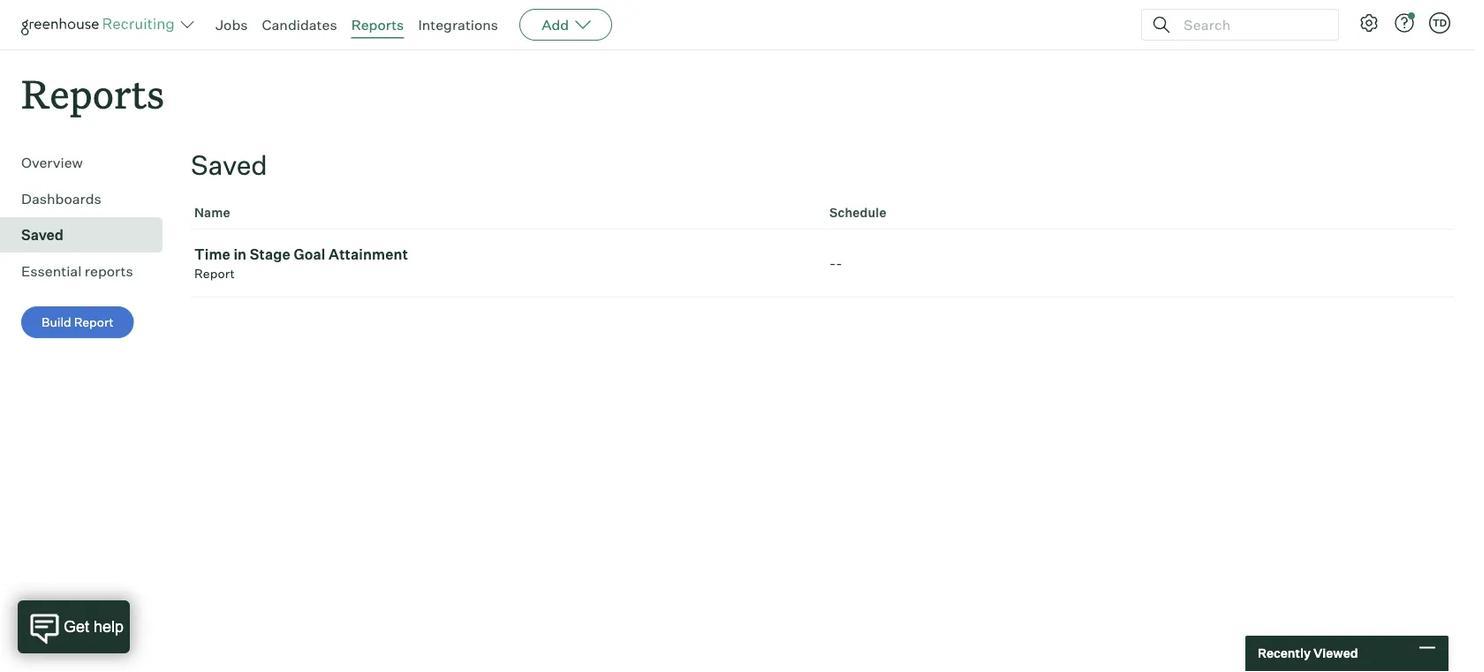 Task type: describe. For each thing, give the bounding box(es) containing it.
add
[[542, 16, 569, 34]]

td button
[[1426, 9, 1455, 37]]

dashboards link
[[21, 188, 156, 210]]

greenhouse recruiting image
[[21, 14, 180, 35]]

goal
[[294, 246, 326, 264]]

td
[[1433, 17, 1448, 29]]

1 horizontal spatial reports
[[351, 16, 404, 34]]

saved inside saved link
[[21, 226, 64, 244]]

overview link
[[21, 152, 156, 173]]

reports link
[[351, 16, 404, 34]]

td button
[[1430, 12, 1451, 34]]

candidates link
[[262, 16, 337, 34]]

recently viewed
[[1258, 646, 1359, 661]]

stage
[[250, 246, 291, 264]]

reports
[[85, 263, 133, 280]]

attainment
[[329, 246, 408, 264]]

1 - from the left
[[830, 255, 836, 272]]

2 - from the left
[[836, 255, 843, 272]]

schedule
[[830, 205, 887, 221]]

build report
[[42, 315, 114, 330]]

dashboards
[[21, 190, 101, 208]]

jobs
[[216, 16, 248, 34]]

Search text field
[[1180, 12, 1323, 38]]

add button
[[520, 9, 613, 41]]

candidates
[[262, 16, 337, 34]]



Task type: vqa. For each thing, say whether or not it's contained in the screenshot.
"Build Report"
yes



Task type: locate. For each thing, give the bounding box(es) containing it.
0 vertical spatial report
[[194, 266, 235, 282]]

0 horizontal spatial reports
[[21, 67, 165, 119]]

integrations link
[[418, 16, 499, 34]]

1 vertical spatial reports
[[21, 67, 165, 119]]

reports down greenhouse recruiting image
[[21, 67, 165, 119]]

in
[[234, 246, 247, 264]]

1 vertical spatial saved
[[21, 226, 64, 244]]

recently
[[1258, 646, 1312, 661]]

report inside button
[[74, 315, 114, 330]]

-
[[830, 255, 836, 272], [836, 255, 843, 272]]

time
[[194, 246, 231, 264]]

build report button
[[21, 307, 134, 339]]

configure image
[[1359, 12, 1380, 34]]

essential
[[21, 263, 82, 280]]

0 vertical spatial reports
[[351, 16, 404, 34]]

--
[[830, 255, 843, 272]]

report down time
[[194, 266, 235, 282]]

time in stage goal attainment report
[[194, 246, 408, 282]]

report inside time in stage goal attainment report
[[194, 266, 235, 282]]

saved up essential
[[21, 226, 64, 244]]

reports right candidates link
[[351, 16, 404, 34]]

essential reports
[[21, 263, 133, 280]]

1 horizontal spatial saved
[[191, 149, 268, 182]]

saved
[[191, 149, 268, 182], [21, 226, 64, 244]]

0 horizontal spatial report
[[74, 315, 114, 330]]

reports
[[351, 16, 404, 34], [21, 67, 165, 119]]

jobs link
[[216, 16, 248, 34]]

1 vertical spatial report
[[74, 315, 114, 330]]

report right 'build'
[[74, 315, 114, 330]]

essential reports link
[[21, 261, 156, 282]]

saved up name
[[191, 149, 268, 182]]

1 horizontal spatial report
[[194, 266, 235, 282]]

report
[[194, 266, 235, 282], [74, 315, 114, 330]]

0 horizontal spatial saved
[[21, 226, 64, 244]]

name
[[194, 205, 230, 221]]

viewed
[[1314, 646, 1359, 661]]

0 vertical spatial saved
[[191, 149, 268, 182]]

overview
[[21, 154, 83, 172]]

saved link
[[21, 225, 156, 246]]

integrations
[[418, 16, 499, 34]]

build
[[42, 315, 71, 330]]



